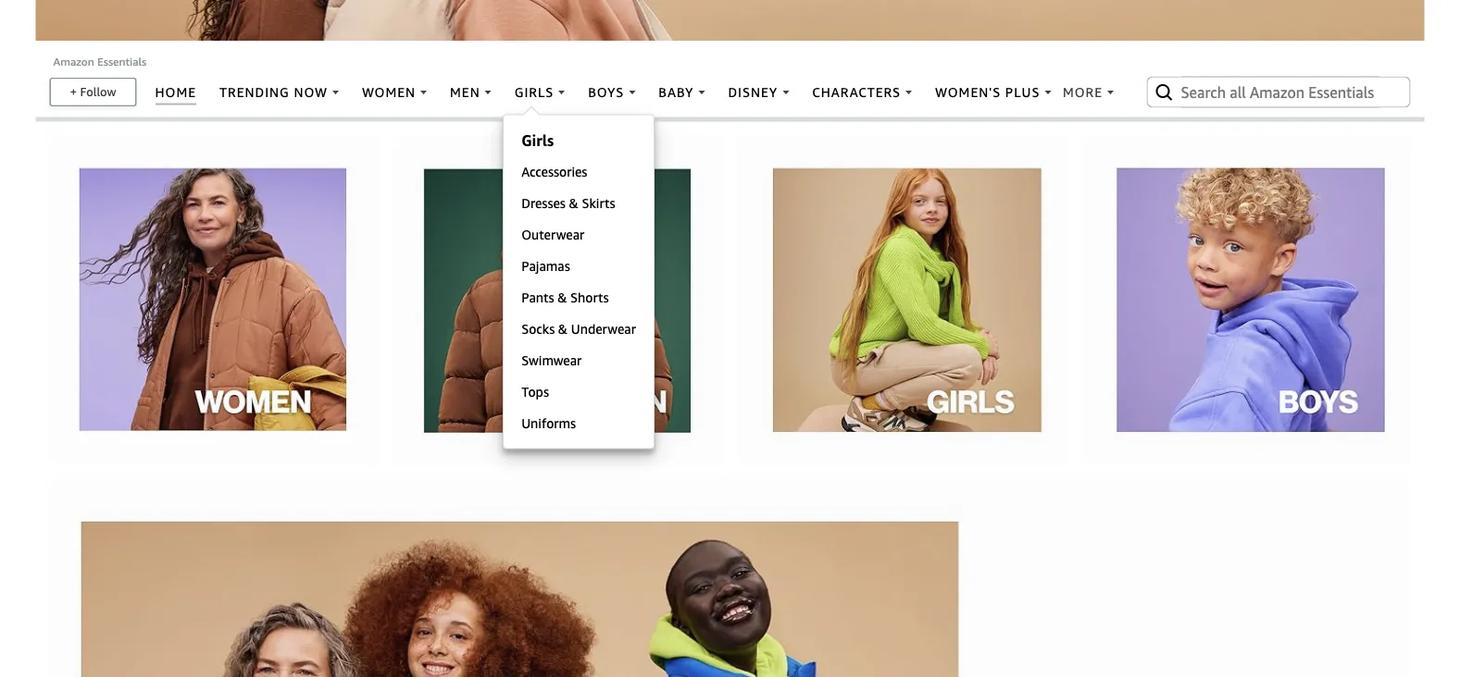Task type: vqa. For each thing, say whether or not it's contained in the screenshot.
Cats Lose Their Cool image
no



Task type: describe. For each thing, give the bounding box(es) containing it.
+
[[70, 85, 77, 99]]

follow
[[80, 85, 116, 99]]

+ follow button
[[51, 79, 135, 105]]

amazon essentials link
[[53, 55, 146, 68]]

amazon essentials
[[53, 55, 146, 68]]

+ follow
[[70, 85, 116, 99]]

essentials
[[97, 55, 146, 68]]

Search all Amazon Essentials search field
[[1181, 76, 1380, 108]]



Task type: locate. For each thing, give the bounding box(es) containing it.
amazon
[[53, 55, 94, 68]]

search image
[[1153, 81, 1176, 103]]



